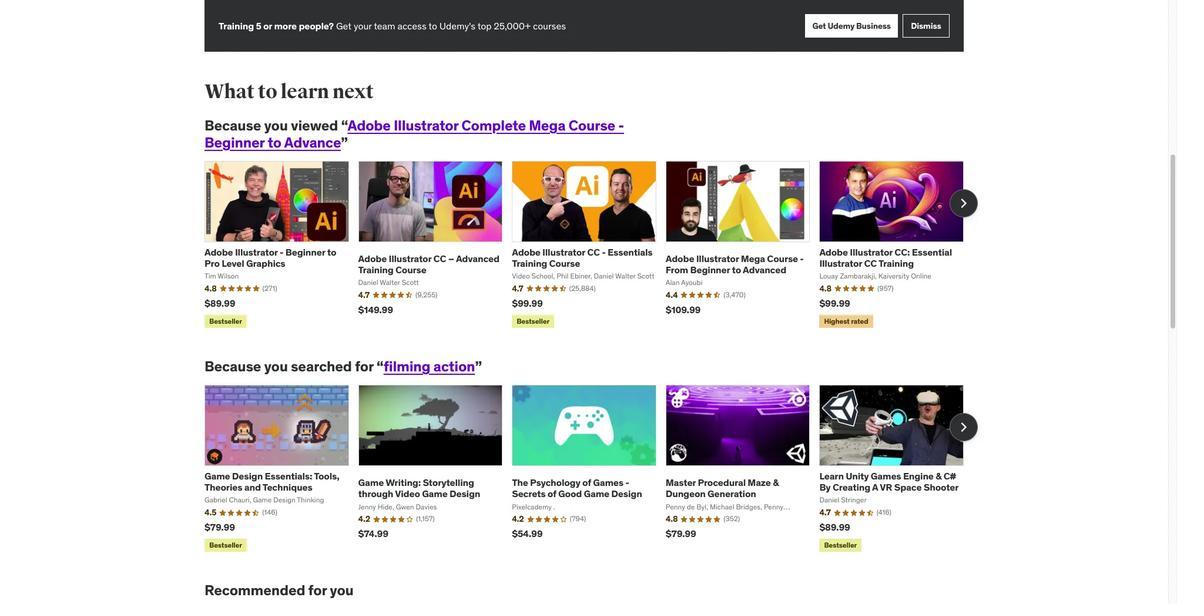 Task type: describe. For each thing, give the bounding box(es) containing it.
to inside adobe illustrator - beginner to pro level graphics
[[327, 246, 337, 258]]

advanced inside adobe illustrator cc – advanced training course
[[456, 253, 500, 265]]

illustrator for -
[[543, 246, 586, 258]]

master
[[666, 477, 696, 489]]

design inside game design essentials: tools, theories and techniques
[[232, 471, 263, 482]]

carousel element for filming action
[[205, 385, 979, 555]]

design inside game writing: storytelling through video game design
[[450, 488, 481, 500]]

by
[[820, 482, 831, 494]]

pro
[[205, 258, 220, 269]]

illustrator for –
[[389, 253, 432, 265]]

game inside the psychology of games - secrets of good game design
[[584, 488, 610, 500]]

theories
[[205, 482, 243, 494]]

unity
[[846, 471, 870, 482]]

your
[[354, 20, 372, 32]]

adobe illustrator - beginner to pro level graphics link
[[205, 246, 337, 269]]

game writing: storytelling through video game design link
[[359, 477, 481, 500]]

25,000+
[[494, 20, 531, 32]]

to inside adobe illustrator mega course - from beginner to advanced
[[733, 264, 742, 276]]

viewed
[[291, 116, 338, 135]]

dismiss
[[912, 20, 942, 31]]

access
[[398, 20, 427, 32]]

procedural
[[698, 477, 746, 489]]

tools,
[[314, 471, 340, 482]]

essential
[[913, 246, 953, 258]]

udemy's
[[440, 20, 476, 32]]

course inside the adobe illustrator cc - essentials training course
[[550, 258, 581, 269]]

- inside adobe illustrator complete mega course - beginner to advance
[[619, 116, 625, 135]]

course inside adobe illustrator cc – advanced training course
[[396, 264, 427, 276]]

next image for adobe illustrator complete mega course - beginner to advance
[[955, 194, 974, 213]]

and
[[245, 482, 261, 494]]

game writing: storytelling through video game design
[[359, 477, 481, 500]]

adobe illustrator mega course - from beginner to advanced link
[[666, 253, 804, 276]]

you for viewed
[[264, 116, 288, 135]]

cc:
[[895, 246, 911, 258]]

next image for filming action
[[955, 418, 974, 437]]

people?
[[299, 20, 334, 32]]

engine
[[904, 471, 934, 482]]

searched
[[291, 358, 352, 376]]

mega inside adobe illustrator complete mega course - beginner to advance
[[529, 116, 566, 135]]

illustrator for mega
[[394, 116, 459, 135]]

graphics
[[246, 258, 286, 269]]

1 vertical spatial "
[[377, 358, 384, 376]]

1 horizontal spatial "
[[475, 358, 482, 376]]

storytelling
[[423, 477, 475, 489]]

illustrator for essential
[[851, 246, 893, 258]]

0 horizontal spatial of
[[548, 488, 557, 500]]

0 vertical spatial for
[[355, 358, 374, 376]]

master procedural maze & dungeon generation
[[666, 477, 779, 500]]

- inside the psychology of games - secrets of good game design
[[626, 477, 630, 489]]

training 5 or more people? get your team access to udemy's top 25,000+ courses
[[219, 20, 566, 32]]

the psychology of games - secrets of good game design link
[[512, 477, 643, 500]]

next
[[333, 79, 374, 104]]

the psychology of games - secrets of good game design
[[512, 477, 643, 500]]

c#
[[944, 471, 957, 482]]

2 vertical spatial you
[[330, 582, 354, 600]]

beginner inside adobe illustrator - beginner to pro level graphics
[[286, 246, 325, 258]]

learn
[[820, 471, 844, 482]]

beginner for adobe illustrator complete mega course - beginner to advance
[[205, 133, 265, 152]]

get inside get udemy business "link"
[[813, 20, 827, 31]]

adobe illustrator cc - essentials training course link
[[512, 246, 653, 269]]

business
[[857, 20, 892, 31]]

learn
[[281, 79, 329, 104]]

course inside adobe illustrator complete mega course - beginner to advance
[[569, 116, 616, 135]]

udemy
[[828, 20, 855, 31]]

dismiss button
[[903, 14, 950, 38]]

because for because you viewed "
[[205, 116, 261, 135]]

- inside adobe illustrator mega course - from beginner to advanced
[[801, 253, 804, 265]]

game design essentials: tools, theories and techniques
[[205, 471, 340, 494]]

writing:
[[386, 477, 421, 489]]

recommended
[[205, 582, 305, 600]]

what
[[205, 79, 255, 104]]



Task type: vqa. For each thing, say whether or not it's contained in the screenshot.
up corresponding to 4.0 & up
no



Task type: locate. For each thing, give the bounding box(es) containing it.
design inside the psychology of games - secrets of good game design
[[612, 488, 643, 500]]

recommended for you
[[205, 582, 354, 600]]

0 horizontal spatial design
[[232, 471, 263, 482]]

beginner inside adobe illustrator complete mega course - beginner to advance
[[205, 133, 265, 152]]

design left master
[[612, 488, 643, 500]]

action
[[434, 358, 475, 376]]

carousel element
[[205, 161, 979, 331], [205, 385, 979, 555]]

beginner right from on the right
[[691, 264, 731, 276]]

illustrator inside adobe illustrator complete mega course - beginner to advance
[[394, 116, 459, 135]]

adobe inside adobe illustrator cc – advanced training course
[[359, 253, 387, 265]]

learn unity games engine & c# by creating a vr space shooter
[[820, 471, 959, 494]]

secrets
[[512, 488, 546, 500]]

- inside adobe illustrator - beginner to pro level graphics
[[280, 246, 284, 258]]

0 vertical spatial carousel element
[[205, 161, 979, 331]]

games
[[871, 471, 902, 482], [594, 477, 624, 489]]

adobe
[[348, 116, 391, 135], [205, 246, 233, 258], [512, 246, 541, 258], [820, 246, 849, 258], [359, 253, 387, 265], [666, 253, 695, 265]]

0 vertical spatial mega
[[529, 116, 566, 135]]

game right the 'good'
[[584, 488, 610, 500]]

advanced inside adobe illustrator mega course - from beginner to advanced
[[743, 264, 787, 276]]

2 carousel element from the top
[[205, 385, 979, 555]]

0 vertical spatial next image
[[955, 194, 974, 213]]

illustrator inside the adobe illustrator cc - essentials training course
[[543, 246, 586, 258]]

carousel element containing game design essentials: tools, theories and techniques
[[205, 385, 979, 555]]

a
[[873, 482, 879, 494]]

0 vertical spatial you
[[264, 116, 288, 135]]

game design essentials: tools, theories and techniques link
[[205, 471, 340, 494]]

& right maze
[[773, 477, 779, 489]]

or
[[263, 20, 272, 32]]

shooter
[[924, 482, 959, 494]]

advanced
[[456, 253, 500, 265], [743, 264, 787, 276]]

filming action link
[[384, 358, 475, 376]]

carousel element containing adobe illustrator - beginner to pro level graphics
[[205, 161, 979, 331]]

beginner for adobe illustrator mega course - from beginner to advanced
[[691, 264, 731, 276]]

top
[[478, 20, 492, 32]]

1 horizontal spatial advanced
[[743, 264, 787, 276]]

techniques
[[263, 482, 313, 494]]

from
[[666, 264, 689, 276]]

"
[[341, 116, 348, 135], [377, 358, 384, 376]]

because
[[205, 116, 261, 135], [205, 358, 261, 376]]

game right video
[[422, 488, 448, 500]]

game left writing:
[[359, 477, 384, 489]]

0 vertical spatial beginner
[[205, 133, 265, 152]]

2 because from the top
[[205, 358, 261, 376]]

adobe for adobe illustrator cc – advanced training course
[[359, 253, 387, 265]]

generation
[[708, 488, 757, 500]]

illustrator inside adobe illustrator cc – advanced training course
[[389, 253, 432, 265]]

complete
[[462, 116, 526, 135]]

because for because you searched for " filming action "
[[205, 358, 261, 376]]

cc inside adobe illustrator cc – advanced training course
[[434, 253, 447, 265]]

-
[[619, 116, 625, 135], [280, 246, 284, 258], [602, 246, 606, 258], [801, 253, 804, 265], [626, 477, 630, 489]]

get udemy business
[[813, 20, 892, 31]]

1 vertical spatial next image
[[955, 418, 974, 437]]

you
[[264, 116, 288, 135], [264, 358, 288, 376], [330, 582, 354, 600]]

beginner down what at left top
[[205, 133, 265, 152]]

design left the
[[450, 488, 481, 500]]

1 carousel element from the top
[[205, 161, 979, 331]]

to inside adobe illustrator complete mega course - beginner to advance
[[268, 133, 282, 152]]

dungeon
[[666, 488, 706, 500]]

" right searched
[[377, 358, 384, 376]]

1 horizontal spatial cc
[[588, 246, 600, 258]]

because you viewed "
[[205, 116, 348, 135]]

adobe illustrator complete mega course - beginner to advance
[[205, 116, 625, 152]]

2 horizontal spatial beginner
[[691, 264, 731, 276]]

2 vertical spatial beginner
[[691, 264, 731, 276]]

cc left essentials at top
[[588, 246, 600, 258]]

1 horizontal spatial beginner
[[286, 246, 325, 258]]

0 horizontal spatial mega
[[529, 116, 566, 135]]

0 horizontal spatial cc
[[434, 253, 447, 265]]

0 vertical spatial "
[[341, 133, 348, 152]]

1 horizontal spatial for
[[355, 358, 374, 376]]

"
[[341, 133, 348, 152], [475, 358, 482, 376]]

1 vertical spatial beginner
[[286, 246, 325, 258]]

game
[[205, 471, 230, 482], [359, 477, 384, 489], [422, 488, 448, 500], [584, 488, 610, 500]]

illustrator
[[394, 116, 459, 135], [235, 246, 278, 258], [543, 246, 586, 258], [851, 246, 893, 258], [389, 253, 432, 265], [697, 253, 739, 265], [820, 258, 863, 269]]

0 horizontal spatial for
[[308, 582, 327, 600]]

master procedural maze & dungeon generation link
[[666, 477, 779, 500]]

1 horizontal spatial mega
[[741, 253, 766, 265]]

0 vertical spatial "
[[341, 116, 348, 135]]

0 horizontal spatial "
[[341, 116, 348, 135]]

1 horizontal spatial design
[[450, 488, 481, 500]]

–
[[449, 253, 455, 265]]

adobe for adobe illustrator - beginner to pro level graphics
[[205, 246, 233, 258]]

course inside adobe illustrator mega course - from beginner to advanced
[[768, 253, 799, 265]]

psychology
[[530, 477, 581, 489]]

training inside the adobe illustrator cc - essentials training course
[[512, 258, 548, 269]]

0 vertical spatial because
[[205, 116, 261, 135]]

more
[[274, 20, 297, 32]]

of
[[583, 477, 592, 489], [548, 488, 557, 500]]

0 horizontal spatial &
[[773, 477, 779, 489]]

learn unity games engine & c# by creating a vr space shooter link
[[820, 471, 959, 494]]

beginner right graphics
[[286, 246, 325, 258]]

adobe illustrator cc: essential illustrator cc training
[[820, 246, 953, 269]]

adobe inside adobe illustrator mega course - from beginner to advanced
[[666, 253, 695, 265]]

advance
[[284, 133, 341, 152]]

adobe for adobe illustrator cc - essentials training course
[[512, 246, 541, 258]]

" right viewed
[[341, 116, 348, 135]]

essentials:
[[265, 471, 312, 482]]

creating
[[833, 482, 871, 494]]

adobe inside adobe illustrator complete mega course - beginner to advance
[[348, 116, 391, 135]]

get left udemy
[[813, 20, 827, 31]]

illustrator inside adobe illustrator mega course - from beginner to advanced
[[697, 253, 739, 265]]

1 horizontal spatial &
[[936, 471, 942, 482]]

cc for –
[[434, 253, 447, 265]]

1 next image from the top
[[955, 194, 974, 213]]

team
[[374, 20, 396, 32]]

0 horizontal spatial "
[[341, 133, 348, 152]]

maze
[[748, 477, 771, 489]]

design left essentials:
[[232, 471, 263, 482]]

adobe illustrator mega course - from beginner to advanced
[[666, 253, 804, 276]]

through
[[359, 488, 394, 500]]

adobe for adobe illustrator complete mega course - beginner to advance
[[348, 116, 391, 135]]

training inside 'adobe illustrator cc: essential illustrator cc training'
[[879, 258, 915, 269]]

illustrator for beginner
[[235, 246, 278, 258]]

cc for -
[[588, 246, 600, 258]]

to
[[429, 20, 437, 32], [258, 79, 277, 104], [268, 133, 282, 152], [327, 246, 337, 258], [733, 264, 742, 276]]

essentials
[[608, 246, 653, 258]]

adobe for adobe illustrator cc: essential illustrator cc training
[[820, 246, 849, 258]]

1 horizontal spatial "
[[377, 358, 384, 376]]

adobe illustrator - beginner to pro level graphics
[[205, 246, 337, 269]]

space
[[895, 482, 922, 494]]

illustrator for course
[[697, 253, 739, 265]]

the
[[512, 477, 529, 489]]

cc inside 'adobe illustrator cc: essential illustrator cc training'
[[865, 258, 878, 269]]

0 horizontal spatial games
[[594, 477, 624, 489]]

cc left 'cc:'
[[865, 258, 878, 269]]

adobe illustrator cc – advanced training course link
[[359, 253, 500, 276]]

adobe illustrator cc: essential illustrator cc training link
[[820, 246, 953, 269]]

& inside learn unity games engine & c# by creating a vr space shooter
[[936, 471, 942, 482]]

1 vertical spatial you
[[264, 358, 288, 376]]

0 horizontal spatial beginner
[[205, 133, 265, 152]]

& inside master procedural maze & dungeon generation
[[773, 477, 779, 489]]

adobe illustrator cc – advanced training course
[[359, 253, 500, 276]]

1 horizontal spatial of
[[583, 477, 592, 489]]

adobe illustrator complete mega course - beginner to advance link
[[205, 116, 625, 152]]

good
[[559, 488, 582, 500]]

adobe inside 'adobe illustrator cc: essential illustrator cc training'
[[820, 246, 849, 258]]

0 horizontal spatial get
[[336, 20, 352, 32]]

for
[[355, 358, 374, 376], [308, 582, 327, 600]]

training inside adobe illustrator cc – advanced training course
[[359, 264, 394, 276]]

0 horizontal spatial advanced
[[456, 253, 500, 265]]

games inside learn unity games engine & c# by creating a vr space shooter
[[871, 471, 902, 482]]

game inside game design essentials: tools, theories and techniques
[[205, 471, 230, 482]]

video
[[395, 488, 420, 500]]

beginner inside adobe illustrator mega course - from beginner to advanced
[[691, 264, 731, 276]]

training
[[219, 20, 254, 32], [512, 258, 548, 269], [879, 258, 915, 269], [359, 264, 394, 276]]

illustrator inside adobe illustrator - beginner to pro level graphics
[[235, 246, 278, 258]]

get udemy business link
[[806, 14, 899, 38]]

& left c#
[[936, 471, 942, 482]]

beginner
[[205, 133, 265, 152], [286, 246, 325, 258], [691, 264, 731, 276]]

cc inside the adobe illustrator cc - essentials training course
[[588, 246, 600, 258]]

1 because from the top
[[205, 116, 261, 135]]

of left the 'good'
[[548, 488, 557, 500]]

- inside the adobe illustrator cc - essentials training course
[[602, 246, 606, 258]]

adobe inside adobe illustrator - beginner to pro level graphics
[[205, 246, 233, 258]]

courses
[[533, 20, 566, 32]]

games inside the psychology of games - secrets of good game design
[[594, 477, 624, 489]]

2 horizontal spatial cc
[[865, 258, 878, 269]]

vr
[[881, 482, 893, 494]]

mega inside adobe illustrator mega course - from beginner to advanced
[[741, 253, 766, 265]]

5
[[256, 20, 261, 32]]

1 vertical spatial "
[[475, 358, 482, 376]]

design
[[232, 471, 263, 482], [450, 488, 481, 500], [612, 488, 643, 500]]

get left your
[[336, 20, 352, 32]]

you for searched
[[264, 358, 288, 376]]

1 vertical spatial mega
[[741, 253, 766, 265]]

what to learn next
[[205, 79, 374, 104]]

get
[[336, 20, 352, 32], [813, 20, 827, 31]]

cc left –
[[434, 253, 447, 265]]

next image
[[955, 194, 974, 213], [955, 418, 974, 437]]

game left and
[[205, 471, 230, 482]]

course
[[569, 116, 616, 135], [768, 253, 799, 265], [550, 258, 581, 269], [396, 264, 427, 276]]

&
[[936, 471, 942, 482], [773, 477, 779, 489]]

adobe for adobe illustrator mega course - from beginner to advanced
[[666, 253, 695, 265]]

filming
[[384, 358, 431, 376]]

cc
[[588, 246, 600, 258], [434, 253, 447, 265], [865, 258, 878, 269]]

2 horizontal spatial design
[[612, 488, 643, 500]]

because you searched for " filming action "
[[205, 358, 482, 376]]

adobe illustrator cc - essentials training course
[[512, 246, 653, 269]]

adobe inside the adobe illustrator cc - essentials training course
[[512, 246, 541, 258]]

of right the 'good'
[[583, 477, 592, 489]]

1 vertical spatial carousel element
[[205, 385, 979, 555]]

1 vertical spatial for
[[308, 582, 327, 600]]

2 next image from the top
[[955, 418, 974, 437]]

1 horizontal spatial games
[[871, 471, 902, 482]]

1 vertical spatial because
[[205, 358, 261, 376]]

level
[[222, 258, 244, 269]]

carousel element for adobe illustrator complete mega course - beginner to advance
[[205, 161, 979, 331]]

1 horizontal spatial get
[[813, 20, 827, 31]]



